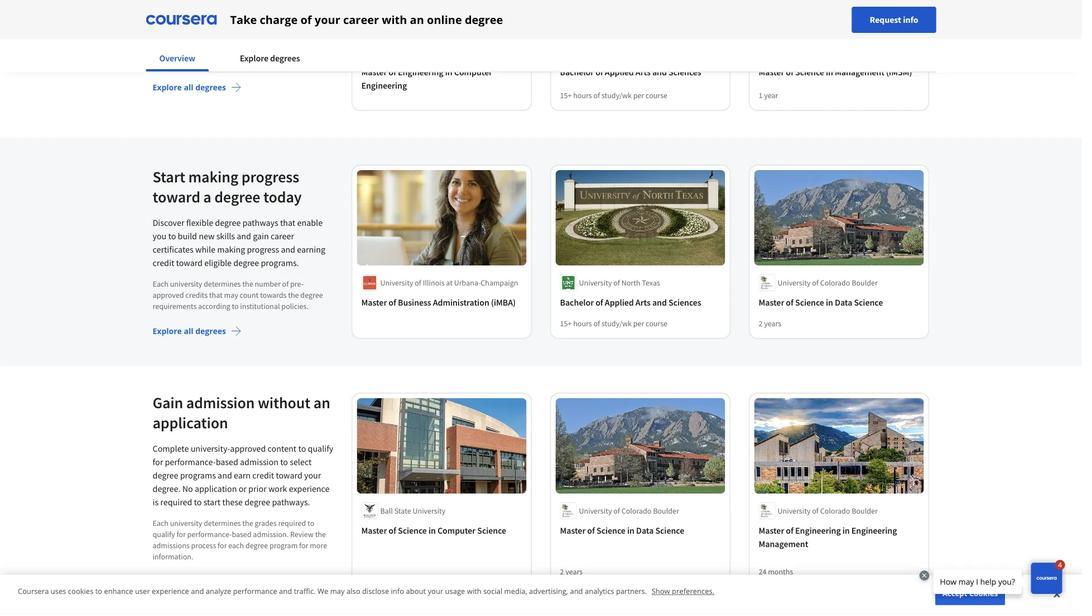 Task type: vqa. For each thing, say whether or not it's contained in the screenshot.
Find your New Career
no



Task type: locate. For each thing, give the bounding box(es) containing it.
0 vertical spatial course
[[646, 90, 667, 100]]

university inside each university determines the number of pre- approved credits that may count towards the degree requirements according to institutional policies.
[[170, 279, 202, 289]]

credits
[[185, 290, 208, 300]]

1 vertical spatial 2 years
[[560, 567, 583, 577]]

degree down the pre-
[[300, 290, 323, 300]]

bachelor of applied arts and sciences link
[[560, 65, 721, 79], [560, 296, 721, 309]]

0 vertical spatial a
[[311, 2, 316, 13]]

to left the start
[[194, 497, 202, 508]]

1 horizontal spatial career
[[271, 230, 294, 242]]

explore all degrees link for admission
[[153, 576, 333, 588]]

based up 'each'
[[232, 530, 251, 540]]

explore all degrees link down explore degrees button
[[153, 81, 333, 93]]

required inside each university determines the grades required to qualify for performance-based admission. review the admissions process for each degree program for more information.
[[278, 518, 306, 528]]

1 horizontal spatial years
[[764, 319, 781, 329]]

while
[[195, 244, 215, 255]]

1 vertical spatial applied
[[605, 297, 634, 308]]

2 university from the top
[[170, 518, 202, 528]]

0 horizontal spatial with
[[382, 12, 407, 27]]

usage
[[445, 587, 465, 597]]

explore all degrees down the information.
[[153, 576, 226, 587]]

0 vertical spatial may
[[224, 290, 238, 300]]

1 course from the top
[[646, 90, 667, 100]]

0 vertical spatial explore all degrees
[[153, 82, 226, 93]]

1 vertical spatial required
[[278, 518, 306, 528]]

required inside complete university-approved content to qualify for performance-based admission to select degree programs and earn credit toward your degree. no application or prior work experience is required to start these degree pathways.
[[160, 497, 192, 508]]

university of illinois at urbana-champaign
[[380, 278, 518, 288]]

1 horizontal spatial earning
[[297, 244, 325, 255]]

approved up earn
[[230, 443, 266, 454]]

admission up earn
[[240, 456, 278, 468]]

all down overview
[[184, 82, 193, 93]]

earning down enable
[[297, 244, 325, 255]]

0 horizontal spatial management
[[759, 538, 808, 550]]

content
[[268, 443, 297, 454]]

management inside master of science in management (imsm) link
[[835, 66, 885, 77]]

your up faculty
[[315, 12, 340, 27]]

toward down the while
[[176, 257, 203, 268]]

toward up work
[[276, 470, 302, 481]]

you down learn
[[249, 42, 263, 53]]

an left online at the left top of page
[[410, 12, 424, 27]]

1 vertical spatial progress
[[247, 244, 279, 255]]

admission
[[186, 393, 255, 413], [240, 456, 278, 468]]

experience right user
[[152, 587, 189, 597]]

each inside each university determines the grades required to qualify for performance-based admission. review the admissions process for each degree program for more information.
[[153, 518, 169, 528]]

1 vertical spatial bachelor of applied arts and sciences
[[560, 297, 701, 308]]

ball state university
[[380, 506, 446, 516]]

to right according
[[232, 301, 239, 311]]

0 horizontal spatial a
[[203, 187, 211, 207]]

1 vertical spatial explore all degrees link
[[153, 325, 333, 337]]

work
[[268, 483, 287, 494]]

1 15+ from the top
[[560, 90, 572, 100]]

2 study/wk from the top
[[602, 319, 632, 329]]

from
[[292, 15, 310, 27], [257, 29, 275, 40]]

degree up degree.
[[153, 470, 178, 481]]

degree inside start making progress toward a degree today
[[214, 187, 260, 207]]

build
[[178, 230, 197, 242]]

each inside each university determines the number of pre- approved credits that may count towards the degree requirements according to institutional policies.
[[153, 279, 169, 289]]

tab list
[[146, 45, 331, 71]]

0 horizontal spatial career
[[192, 15, 216, 27]]

may
[[224, 290, 238, 300], [330, 587, 345, 597]]

pre-
[[290, 279, 304, 289]]

credit up prior
[[252, 470, 274, 481]]

1 vertical spatial from
[[257, 29, 275, 40]]

explore all degrees link for making
[[153, 325, 333, 337]]

degree inside unlock your potential and pave the way to a successful career by earning a degree from an accredited university. learn from expert faculty passionate about helping you achieve your goals.
[[265, 15, 291, 27]]

from down way
[[292, 15, 310, 27]]

0 horizontal spatial credit
[[153, 257, 174, 268]]

program
[[270, 541, 298, 551]]

a up flexible
[[203, 187, 211, 207]]

policies.
[[282, 301, 309, 311]]

1 vertical spatial course
[[646, 319, 667, 329]]

of inside master of engineering in computer engineering
[[389, 66, 396, 77]]

management inside master of engineering in engineering management
[[759, 538, 808, 550]]

1 bachelor from the top
[[560, 66, 594, 77]]

1 arts from the top
[[636, 66, 651, 77]]

toward
[[153, 187, 200, 207], [176, 257, 203, 268], [276, 470, 302, 481]]

3 all from the top
[[184, 576, 193, 587]]

for inside complete university-approved content to qualify for performance-based admission to select degree programs and earn credit toward your degree. no application or prior work experience is required to start these degree pathways.
[[153, 456, 163, 468]]

1 vertical spatial performance-
[[187, 530, 232, 540]]

0 horizontal spatial earning
[[229, 15, 257, 27]]

achieve
[[264, 42, 293, 53]]

earning inside discover flexible degree pathways that enable you to build new skills and gain career certificates while making progress and earning credit toward eligible degree programs.
[[297, 244, 325, 255]]

0 horizontal spatial master of science in data science
[[560, 525, 684, 536]]

university inside each university determines the grades required to qualify for performance-based admission. review the admissions process for each degree program for more information.
[[170, 518, 202, 528]]

0 horizontal spatial approved
[[153, 290, 184, 300]]

1 horizontal spatial master of science in data science link
[[759, 296, 920, 309]]

determines down eligible at the top left
[[204, 279, 241, 289]]

1 vertical spatial each
[[153, 518, 169, 528]]

to down content
[[280, 456, 288, 468]]

required up review
[[278, 518, 306, 528]]

1 vertical spatial explore all degrees
[[153, 326, 226, 336]]

may inside each university determines the number of pre- approved credits that may count towards the degree requirements according to institutional policies.
[[224, 290, 238, 300]]

management up months
[[759, 538, 808, 550]]

performance- up programs
[[165, 456, 216, 468]]

2 determines from the top
[[204, 518, 241, 528]]

overview
[[159, 52, 195, 64]]

1 horizontal spatial credit
[[252, 470, 274, 481]]

2 vertical spatial explore all degrees link
[[153, 576, 333, 588]]

university of colorado boulder
[[778, 278, 878, 288], [579, 506, 679, 516], [778, 506, 878, 516]]

1 horizontal spatial 2
[[759, 319, 763, 329]]

3 explore all degrees from the top
[[153, 576, 226, 587]]

progress up today at the left of page
[[241, 167, 299, 187]]

university of north texas
[[579, 278, 660, 288]]

1 horizontal spatial master of science in data science
[[759, 297, 883, 308]]

2 applied from the top
[[605, 297, 634, 308]]

info right disclose
[[391, 587, 404, 597]]

determines for a
[[204, 279, 241, 289]]

1 determines from the top
[[204, 279, 241, 289]]

master inside master of engineering in engineering management
[[759, 525, 784, 536]]

1 vertical spatial per
[[633, 319, 644, 329]]

0 vertical spatial explore all degrees link
[[153, 81, 333, 93]]

programs
[[180, 470, 216, 481]]

0 vertical spatial 2 years
[[759, 319, 781, 329]]

about down the university.
[[195, 42, 217, 53]]

champaign
[[481, 278, 518, 288]]

take charge of your career with an online degree
[[230, 12, 503, 27]]

applied
[[605, 66, 634, 77], [605, 297, 634, 308]]

degrees down according
[[195, 326, 226, 336]]

determines inside each university determines the grades required to qualify for performance-based admission. review the admissions process for each degree program for more information.
[[204, 518, 241, 528]]

master of engineering in computer engineering link
[[361, 65, 522, 92]]

1 vertical spatial bachelor of applied arts and sciences link
[[560, 296, 721, 309]]

1 vertical spatial university
[[170, 518, 202, 528]]

the inside unlock your potential and pave the way to a successful career by earning a degree from an accredited university. learn from expert faculty passionate about helping you achieve your goals.
[[271, 2, 283, 13]]

an inside unlock your potential and pave the way to a successful career by earning a degree from an accredited university. learn from expert faculty passionate about helping you achieve your goals.
[[312, 15, 321, 27]]

1 horizontal spatial required
[[278, 518, 306, 528]]

admissions
[[153, 541, 190, 551]]

0 vertical spatial 15+ hours of study/wk per course
[[560, 90, 667, 100]]

2 vertical spatial toward
[[276, 470, 302, 481]]

2 15+ hours of study/wk per course from the top
[[560, 319, 667, 329]]

0 horizontal spatial master of science in data science link
[[560, 524, 721, 537]]

the up more at the left bottom of the page
[[315, 530, 326, 540]]

degree.
[[153, 483, 181, 494]]

0 vertical spatial each
[[153, 279, 169, 289]]

0 vertical spatial arts
[[636, 66, 651, 77]]

2 explore all degrees from the top
[[153, 326, 226, 336]]

progress
[[241, 167, 299, 187], [247, 244, 279, 255]]

determines down the start
[[204, 518, 241, 528]]

explore down learn
[[240, 52, 268, 64]]

info right "request"
[[903, 14, 918, 25]]

1 horizontal spatial data
[[835, 297, 852, 308]]

unlock your potential and pave the way to a successful career by earning a degree from an accredited university. learn from expert faculty passionate about helping you achieve your goals.
[[153, 2, 328, 67]]

determines
[[204, 279, 241, 289], [204, 518, 241, 528]]

with left social
[[467, 587, 482, 597]]

analytics
[[585, 587, 614, 597]]

degrees down overview button
[[195, 82, 226, 93]]

experience up pathways.
[[289, 483, 330, 494]]

0 horizontal spatial data
[[636, 525, 654, 536]]

for left 'each'
[[218, 541, 227, 551]]

progress inside start making progress toward a degree today
[[241, 167, 299, 187]]

admission up university-
[[186, 393, 255, 413]]

months
[[768, 567, 793, 577]]

for down the complete at the left of the page
[[153, 456, 163, 468]]

0 vertical spatial toward
[[153, 187, 200, 207]]

that left enable
[[280, 217, 295, 228]]

0 vertical spatial you
[[249, 42, 263, 53]]

earning
[[229, 15, 257, 27], [297, 244, 325, 255]]

today
[[263, 187, 302, 207]]

1 vertical spatial sciences
[[669, 297, 701, 308]]

computer inside master of engineering in computer engineering
[[454, 66, 492, 77]]

1 vertical spatial credit
[[252, 470, 274, 481]]

progress down gain
[[247, 244, 279, 255]]

0 vertical spatial bachelor of applied arts and sciences link
[[560, 65, 721, 79]]

application down gain
[[153, 413, 228, 433]]

2 sciences from the top
[[669, 297, 701, 308]]

of inside each university determines the number of pre- approved credits that may count towards the degree requirements according to institutional policies.
[[282, 279, 289, 289]]

0 vertical spatial progress
[[241, 167, 299, 187]]

1 per from the top
[[633, 90, 644, 100]]

the left grades
[[242, 518, 253, 528]]

to right cookies in the bottom left of the page
[[95, 587, 102, 597]]

explore all degrees down requirements
[[153, 326, 226, 336]]

credit down certificates
[[153, 257, 174, 268]]

all down requirements
[[184, 326, 193, 336]]

in inside master of engineering in engineering management
[[843, 525, 850, 536]]

a down pave
[[259, 15, 263, 27]]

degrees inside explore degrees button
[[270, 52, 300, 64]]

making right start
[[188, 167, 238, 187]]

according
[[198, 301, 230, 311]]

from up 'achieve'
[[257, 29, 275, 40]]

your down faculty
[[295, 42, 312, 53]]

explore all degrees link
[[153, 81, 333, 93], [153, 325, 333, 337], [153, 576, 333, 588]]

determines inside each university determines the number of pre- approved credits that may count towards the degree requirements according to institutional policies.
[[204, 279, 241, 289]]

qualify up select
[[308, 443, 333, 454]]

0 vertical spatial that
[[280, 217, 295, 228]]

experience
[[289, 483, 330, 494], [152, 587, 189, 597]]

with left online at the left top of page
[[382, 12, 407, 27]]

2 bachelor from the top
[[560, 297, 594, 308]]

1 vertical spatial management
[[759, 538, 808, 550]]

1 vertical spatial may
[[330, 587, 345, 597]]

skills
[[216, 230, 235, 242]]

you down discover
[[153, 230, 166, 242]]

progress inside discover flexible degree pathways that enable you to build new skills and gain career certificates while making progress and earning credit toward eligible degree programs.
[[247, 244, 279, 255]]

each up requirements
[[153, 279, 169, 289]]

management left (imsm)
[[835, 66, 885, 77]]

engineering
[[398, 66, 444, 77], [361, 80, 407, 91], [795, 525, 841, 536], [852, 525, 897, 536]]

your up successful
[[181, 2, 198, 13]]

the up the policies.
[[288, 290, 299, 300]]

to up certificates
[[168, 230, 176, 242]]

15+ hours of study/wk per course
[[560, 90, 667, 100], [560, 319, 667, 329]]

1 vertical spatial arts
[[636, 297, 651, 308]]

1 bachelor of applied arts and sciences link from the top
[[560, 65, 721, 79]]

1 horizontal spatial from
[[292, 15, 310, 27]]

explore inside explore degrees button
[[240, 52, 268, 64]]

0 horizontal spatial experience
[[152, 587, 189, 597]]

discover flexible degree pathways that enable you to build new skills and gain career certificates while making progress and earning credit toward eligible degree programs.
[[153, 217, 325, 268]]

1 vertical spatial toward
[[176, 257, 203, 268]]

0 vertical spatial per
[[633, 90, 644, 100]]

1 vertical spatial years
[[566, 567, 583, 577]]

about left the 'usage'
[[406, 587, 426, 597]]

degree up "pathways"
[[214, 187, 260, 207]]

2 bachelor of applied arts and sciences from the top
[[560, 297, 701, 308]]

that up according
[[209, 290, 223, 300]]

with
[[382, 12, 407, 27], [467, 587, 482, 597]]

explore degrees button
[[227, 45, 313, 71]]

coursera uses cookies to enhance user experience and analyze performance and traffic. we may also disclose info about your usage with social media, advertising, and analytics partners. show preferences.
[[18, 587, 714, 597]]

0 vertical spatial approved
[[153, 290, 184, 300]]

take
[[230, 12, 257, 27]]

1 hours from the top
[[573, 90, 592, 100]]

show preferences. link
[[652, 587, 714, 597]]

university.
[[194, 29, 232, 40]]

an right without at the bottom
[[314, 393, 330, 413]]

your down select
[[304, 470, 321, 481]]

info
[[903, 14, 918, 25], [391, 587, 404, 597]]

degree inside each university determines the grades required to qualify for performance-based admission. review the admissions process for each degree program for more information.
[[246, 541, 268, 551]]

0 vertical spatial university
[[170, 279, 202, 289]]

toward down start
[[153, 187, 200, 207]]

0 vertical spatial 2
[[759, 319, 763, 329]]

1 vertical spatial based
[[232, 530, 251, 540]]

or
[[239, 483, 247, 494]]

application up the start
[[195, 483, 237, 494]]

university up the "admissions" in the bottom left of the page
[[170, 518, 202, 528]]

master for master of business administration (imba) link
[[361, 297, 387, 308]]

0 vertical spatial about
[[195, 42, 217, 53]]

approved up requirements
[[153, 290, 184, 300]]

degree down prior
[[245, 497, 270, 508]]

performance- up process
[[187, 530, 232, 540]]

a
[[311, 2, 316, 13], [259, 15, 263, 27], [203, 187, 211, 207]]

degree
[[465, 12, 503, 27], [265, 15, 291, 27], [214, 187, 260, 207], [215, 217, 241, 228], [233, 257, 259, 268], [300, 290, 323, 300], [153, 470, 178, 481], [245, 497, 270, 508], [246, 541, 268, 551]]

1 explore all degrees link from the top
[[153, 81, 333, 93]]

qualify up the "admissions" in the bottom left of the page
[[153, 530, 175, 540]]

degree up 'expert'
[[265, 15, 291, 27]]

toward inside start making progress toward a degree today
[[153, 187, 200, 207]]

all
[[184, 82, 193, 93], [184, 326, 193, 336], [184, 576, 193, 587]]

to inside each university determines the grades required to qualify for performance-based admission. review the admissions process for each degree program for more information.
[[308, 518, 314, 528]]

1 vertical spatial master of science in data science link
[[560, 524, 721, 537]]

1 sciences from the top
[[669, 66, 701, 77]]

master
[[361, 66, 387, 77], [759, 66, 784, 77], [361, 297, 387, 308], [759, 297, 784, 308], [361, 525, 387, 536], [560, 525, 586, 536], [759, 525, 784, 536]]

goals.
[[153, 56, 174, 67]]

degree down admission.
[[246, 541, 268, 551]]

0 horizontal spatial required
[[160, 497, 192, 508]]

each for gain admission without an application
[[153, 518, 169, 528]]

master for master of science in management (imsm) link
[[759, 66, 784, 77]]

performance- inside complete university-approved content to qualify for performance-based admission to select degree programs and earn credit toward your degree. no application or prior work experience is required to start these degree pathways.
[[165, 456, 216, 468]]

1 horizontal spatial you
[[249, 42, 263, 53]]

show
[[652, 587, 670, 597]]

an inside gain admission without an application
[[314, 393, 330, 413]]

1 horizontal spatial info
[[903, 14, 918, 25]]

your left the 'usage'
[[428, 587, 443, 597]]

1 vertical spatial you
[[153, 230, 166, 242]]

application inside complete university-approved content to qualify for performance-based admission to select degree programs and earn credit toward your degree. no application or prior work experience is required to start these degree pathways.
[[195, 483, 237, 494]]

degrees down 'expert'
[[270, 52, 300, 64]]

explore all degrees down overview
[[153, 82, 226, 93]]

we
[[318, 587, 328, 597]]

1 vertical spatial determines
[[204, 518, 241, 528]]

may right 'we'
[[330, 587, 345, 597]]

degree right eligible at the top left
[[233, 257, 259, 268]]

and inside unlock your potential and pave the way to a successful career by earning a degree from an accredited university. learn from expert faculty passionate about helping you achieve your goals.
[[235, 2, 249, 13]]

toward inside discover flexible degree pathways that enable you to build new skills and gain career certificates while making progress and earning credit toward eligible degree programs.
[[176, 257, 203, 268]]

1 vertical spatial with
[[467, 587, 482, 597]]

1 all from the top
[[184, 82, 193, 93]]

1 study/wk from the top
[[602, 90, 632, 100]]

experience inside complete university-approved content to qualify for performance-based admission to select degree programs and earn credit toward your degree. no application or prior work experience is required to start these degree pathways.
[[289, 483, 330, 494]]

0 vertical spatial info
[[903, 14, 918, 25]]

bachelor
[[560, 66, 594, 77], [560, 297, 594, 308]]

coursera image
[[146, 11, 217, 29]]

making down the "skills" on the top of page
[[217, 244, 245, 255]]

course for 2nd bachelor of applied arts and sciences link
[[646, 319, 667, 329]]

2 bachelor of applied arts and sciences link from the top
[[560, 296, 721, 309]]

1 horizontal spatial about
[[406, 587, 426, 597]]

0 vertical spatial application
[[153, 413, 228, 433]]

1 vertical spatial that
[[209, 290, 223, 300]]

earning up learn
[[229, 15, 257, 27]]

passionate
[[153, 42, 193, 53]]

in for the bottommost "master of science in data science" 'link'
[[627, 525, 635, 536]]

a right way
[[311, 2, 316, 13]]

1 vertical spatial qualify
[[153, 530, 175, 540]]

in for master of engineering in engineering management 'link'
[[843, 525, 850, 536]]

2 15+ from the top
[[560, 319, 572, 329]]

illinois
[[423, 278, 445, 288]]

1 university from the top
[[170, 279, 202, 289]]

all for admission
[[184, 576, 193, 587]]

to right way
[[302, 2, 309, 13]]

1 bachelor of applied arts and sciences from the top
[[560, 66, 701, 77]]

info inside button
[[903, 14, 918, 25]]

1 each from the top
[[153, 279, 169, 289]]

0 vertical spatial hours
[[573, 90, 592, 100]]

0 vertical spatial required
[[160, 497, 192, 508]]

0 vertical spatial performance-
[[165, 456, 216, 468]]

1 vertical spatial computer
[[438, 525, 476, 536]]

2 vertical spatial all
[[184, 576, 193, 587]]

2 all from the top
[[184, 326, 193, 336]]

computer for engineering
[[454, 66, 492, 77]]

in inside master of engineering in computer engineering
[[445, 66, 452, 77]]

to up review
[[308, 518, 314, 528]]

for up the "admissions" in the bottom left of the page
[[177, 530, 186, 540]]

helping
[[219, 42, 247, 53]]

career inside discover flexible degree pathways that enable you to build new skills and gain career certificates while making progress and earning credit toward eligible degree programs.
[[271, 230, 294, 242]]

accept cookies
[[943, 589, 998, 599]]

boulder
[[852, 278, 878, 288], [653, 506, 679, 516], [852, 506, 878, 516]]

may left count
[[224, 290, 238, 300]]

arts
[[636, 66, 651, 77], [636, 297, 651, 308]]

degree up the "skills" on the top of page
[[215, 217, 241, 228]]

2 explore all degrees link from the top
[[153, 325, 333, 337]]

university up credits on the left top of page
[[170, 279, 202, 289]]

all for making
[[184, 326, 193, 336]]

master inside master of engineering in computer engineering
[[361, 66, 387, 77]]

3 explore all degrees link from the top
[[153, 576, 333, 588]]

0 vertical spatial bachelor
[[560, 66, 594, 77]]

0 horizontal spatial 2
[[560, 567, 564, 577]]

per
[[633, 90, 644, 100], [633, 319, 644, 329]]

explore
[[240, 52, 268, 64], [153, 82, 182, 93], [153, 326, 182, 336], [153, 576, 182, 587]]

1 vertical spatial 15+
[[560, 319, 572, 329]]

credit inside complete university-approved content to qualify for performance-based admission to select degree programs and earn credit toward your degree. no application or prior work experience is required to start these degree pathways.
[[252, 470, 274, 481]]

1 vertical spatial about
[[406, 587, 426, 597]]

0 horizontal spatial you
[[153, 230, 166, 242]]

that
[[280, 217, 295, 228], [209, 290, 223, 300]]

0 vertical spatial earning
[[229, 15, 257, 27]]

2 vertical spatial explore all degrees
[[153, 576, 226, 587]]

an up faculty
[[312, 15, 321, 27]]

you inside unlock your potential and pave the way to a successful career by earning a degree from an accredited university. learn from expert faculty passionate about helping you achieve your goals.
[[249, 42, 263, 53]]

1 vertical spatial admission
[[240, 456, 278, 468]]

required down degree.
[[160, 497, 192, 508]]

pathways.
[[272, 497, 310, 508]]

the left way
[[271, 2, 283, 13]]

performance-
[[165, 456, 216, 468], [187, 530, 232, 540]]

each down is
[[153, 518, 169, 528]]

2 each from the top
[[153, 518, 169, 528]]

degrees down process
[[195, 576, 226, 587]]

1 applied from the top
[[605, 66, 634, 77]]

explore all degrees link down institutional
[[153, 325, 333, 337]]

0 horizontal spatial from
[[257, 29, 275, 40]]

about
[[195, 42, 217, 53], [406, 587, 426, 597]]

number
[[255, 279, 281, 289]]

24
[[759, 567, 767, 577]]

and inside complete university-approved content to qualify for performance-based admission to select degree programs and earn credit toward your degree. no application or prior work experience is required to start these degree pathways.
[[218, 470, 232, 481]]

2 course from the top
[[646, 319, 667, 329]]

explore all degrees link down 'each'
[[153, 576, 333, 588]]

master of engineering in engineering management link
[[759, 524, 920, 551]]



Task type: describe. For each thing, give the bounding box(es) containing it.
1 horizontal spatial may
[[330, 587, 345, 597]]

performance- inside each university determines the grades required to qualify for performance-based admission. review the admissions process for each degree program for more information.
[[187, 530, 232, 540]]

performance
[[233, 587, 277, 597]]

master of science in computer science link
[[361, 524, 522, 537]]

a inside start making progress toward a degree today
[[203, 187, 211, 207]]

toward inside complete university-approved content to qualify for performance-based admission to select degree programs and earn credit toward your degree. no application or prior work experience is required to start these degree pathways.
[[276, 470, 302, 481]]

urbana-
[[454, 278, 481, 288]]

partners.
[[616, 587, 647, 597]]

review
[[290, 530, 314, 540]]

earning inside unlock your potential and pave the way to a successful career by earning a degree from an accredited university. learn from expert faculty passionate about helping you achieve your goals.
[[229, 15, 257, 27]]

requirements
[[153, 301, 197, 311]]

at
[[446, 278, 453, 288]]

year
[[764, 90, 778, 100]]

university-
[[191, 443, 230, 454]]

0 vertical spatial master of science in data science link
[[759, 296, 920, 309]]

accept
[[943, 589, 967, 599]]

2 arts from the top
[[636, 297, 651, 308]]

(imba)
[[491, 297, 516, 308]]

expert
[[277, 29, 300, 40]]

programs.
[[261, 257, 299, 268]]

application inside gain admission without an application
[[153, 413, 228, 433]]

master of business administration (imba) link
[[361, 296, 522, 309]]

university for a
[[170, 279, 202, 289]]

0 horizontal spatial 2 years
[[560, 567, 583, 577]]

master of engineering in engineering management
[[759, 525, 897, 550]]

each for start making progress toward a degree today
[[153, 279, 169, 289]]

count
[[240, 290, 259, 300]]

enhance
[[104, 587, 133, 597]]

complete university-approved content to qualify for performance-based admission to select degree programs and earn credit toward your degree. no application or prior work experience is required to start these degree pathways.
[[153, 443, 333, 508]]

request info
[[870, 14, 918, 25]]

credit inside discover flexible degree pathways that enable you to build new skills and gain career certificates while making progress and earning credit toward eligible degree programs.
[[153, 257, 174, 268]]

(imsm)
[[886, 66, 912, 77]]

about inside unlock your potential and pave the way to a successful career by earning a degree from an accredited university. learn from expert faculty passionate about helping you achieve your goals.
[[195, 42, 217, 53]]

online
[[427, 12, 462, 27]]

study/wk for 2nd bachelor of applied arts and sciences link
[[602, 319, 632, 329]]

ball
[[380, 506, 393, 516]]

making inside discover flexible degree pathways that enable you to build new skills and gain career certificates while making progress and earning credit toward eligible degree programs.
[[217, 244, 245, 255]]

uses
[[51, 587, 66, 597]]

for down review
[[299, 541, 308, 551]]

study/wk for second bachelor of applied arts and sciences link from the bottom of the page
[[602, 90, 632, 100]]

1 vertical spatial experience
[[152, 587, 189, 597]]

in for master of science in management (imsm) link
[[826, 66, 833, 77]]

of inside master of business administration (imba) link
[[389, 297, 396, 308]]

explore all degrees for making
[[153, 326, 226, 336]]

master of engineering in computer engineering
[[361, 66, 492, 91]]

disclose
[[362, 587, 389, 597]]

1 vertical spatial 2
[[560, 567, 564, 577]]

gain
[[153, 393, 183, 413]]

no
[[182, 483, 193, 494]]

degrees for admission's explore all degrees link
[[195, 576, 226, 587]]

state
[[394, 506, 411, 516]]

towards
[[260, 290, 287, 300]]

cookies
[[969, 589, 998, 599]]

complete
[[153, 443, 189, 454]]

explore down goals.
[[153, 82, 182, 93]]

admission inside complete university-approved content to qualify for performance-based admission to select degree programs and earn credit toward your degree. no application or prior work experience is required to start these degree pathways.
[[240, 456, 278, 468]]

earn
[[234, 470, 251, 481]]

media,
[[504, 587, 527, 597]]

24 months
[[759, 567, 793, 577]]

computer for science
[[438, 525, 476, 536]]

tab list containing overview
[[146, 45, 331, 71]]

admission inside gain admission without an application
[[186, 393, 255, 413]]

traffic.
[[294, 587, 316, 597]]

flexible
[[186, 217, 213, 228]]

your inside complete university-approved content to qualify for performance-based admission to select degree programs and earn credit toward your degree. no application or prior work experience is required to start these degree pathways.
[[304, 470, 321, 481]]

pathways
[[243, 217, 278, 228]]

texas
[[642, 278, 660, 288]]

based inside each university determines the grades required to qualify for performance-based admission. review the admissions process for each degree program for more information.
[[232, 530, 251, 540]]

information.
[[153, 552, 193, 562]]

in for master of engineering in computer engineering 'link'
[[445, 66, 452, 77]]

of inside master of engineering in engineering management
[[786, 525, 794, 536]]

university for application
[[170, 518, 202, 528]]

faculty
[[302, 29, 328, 40]]

master for master of engineering in computer engineering 'link'
[[361, 66, 387, 77]]

to up select
[[298, 443, 306, 454]]

explore down the information.
[[153, 576, 182, 587]]

potential
[[199, 2, 233, 13]]

in for master of science in computer science link
[[429, 525, 436, 536]]

you inside discover flexible degree pathways that enable you to build new skills and gain career certificates while making progress and earning credit toward eligible degree programs.
[[153, 230, 166, 242]]

0 vertical spatial with
[[382, 12, 407, 27]]

career inside unlock your potential and pave the way to a successful career by earning a degree from an accredited university. learn from expert faculty passionate about helping you achieve your goals.
[[192, 15, 216, 27]]

approved inside complete university-approved content to qualify for performance-based admission to select degree programs and earn credit toward your degree. no application or prior work experience is required to start these degree pathways.
[[230, 443, 266, 454]]

the up count
[[242, 279, 253, 289]]

each university determines the number of pre- approved credits that may count towards the degree requirements according to institutional policies.
[[153, 279, 323, 311]]

0 vertical spatial master of science in data science
[[759, 297, 883, 308]]

qualify inside complete university-approved content to qualify for performance-based admission to select degree programs and earn credit toward your degree. no application or prior work experience is required to start these degree pathways.
[[308, 443, 333, 454]]

social
[[483, 587, 502, 597]]

course for second bachelor of applied arts and sciences link from the bottom of the page
[[646, 90, 667, 100]]

2 horizontal spatial a
[[311, 2, 316, 13]]

1
[[759, 90, 763, 100]]

by
[[218, 15, 227, 27]]

explore down requirements
[[153, 326, 182, 336]]

these
[[222, 497, 243, 508]]

0 vertical spatial from
[[292, 15, 310, 27]]

select
[[290, 456, 312, 468]]

of inside master of science in management (imsm) link
[[786, 66, 794, 77]]

1 explore all degrees from the top
[[153, 82, 226, 93]]

1 vertical spatial master of science in data science
[[560, 525, 684, 536]]

in for top "master of science in data science" 'link'
[[826, 297, 833, 308]]

discover
[[153, 217, 184, 228]]

approved inside each university determines the number of pre- approved credits that may count towards the degree requirements according to institutional policies.
[[153, 290, 184, 300]]

degrees for explore all degrees link related to making
[[195, 326, 226, 336]]

master for master of engineering in engineering management 'link'
[[759, 525, 784, 536]]

0 horizontal spatial years
[[566, 567, 583, 577]]

each university determines the grades required to qualify for performance-based admission. review the admissions process for each degree program for more information.
[[153, 518, 327, 562]]

certificates
[[153, 244, 194, 255]]

coursera
[[18, 587, 49, 597]]

request info button
[[852, 7, 936, 33]]

new
[[199, 230, 215, 242]]

learn
[[234, 29, 255, 40]]

institutional
[[240, 301, 280, 311]]

pave
[[251, 2, 269, 13]]

eligible
[[204, 257, 232, 268]]

1 vertical spatial info
[[391, 587, 404, 597]]

1 15+ hours of study/wk per course from the top
[[560, 90, 667, 100]]

that inside discover flexible degree pathways that enable you to build new skills and gain career certificates while making progress and earning credit toward eligible degree programs.
[[280, 217, 295, 228]]

charge
[[260, 12, 298, 27]]

north
[[622, 278, 640, 288]]

2 horizontal spatial career
[[343, 12, 379, 27]]

of inside master of science in computer science link
[[389, 525, 396, 536]]

gain admission without an application
[[153, 393, 330, 433]]

advertising,
[[529, 587, 568, 597]]

1 horizontal spatial with
[[467, 587, 482, 597]]

master of science in management (imsm)
[[759, 66, 912, 77]]

degrees for third explore all degrees link from the bottom of the page
[[195, 82, 226, 93]]

is
[[153, 497, 159, 508]]

2 per from the top
[[633, 319, 644, 329]]

making inside start making progress toward a degree today
[[188, 167, 238, 187]]

that inside each university determines the number of pre- approved credits that may count towards the degree requirements according to institutional policies.
[[209, 290, 223, 300]]

to inside discover flexible degree pathways that enable you to build new skills and gain career certificates while making progress and earning credit toward eligible degree programs.
[[168, 230, 176, 242]]

determines for application
[[204, 518, 241, 528]]

2 hours from the top
[[573, 319, 592, 329]]

1 vertical spatial data
[[636, 525, 654, 536]]

administration
[[433, 297, 489, 308]]

explore all degrees for admission
[[153, 576, 226, 587]]

to inside each university determines the number of pre- approved credits that may count towards the degree requirements according to institutional policies.
[[232, 301, 239, 311]]

1 vertical spatial a
[[259, 15, 263, 27]]

degree inside each university determines the number of pre- approved credits that may count towards the degree requirements according to institutional policies.
[[300, 290, 323, 300]]

business
[[398, 297, 431, 308]]

prior
[[248, 483, 267, 494]]

user
[[135, 587, 150, 597]]

0 vertical spatial data
[[835, 297, 852, 308]]

explore degrees
[[240, 52, 300, 64]]

master of science in computer science
[[361, 525, 506, 536]]

to inside unlock your potential and pave the way to a successful career by earning a degree from an accredited university. learn from expert faculty passionate about helping you achieve your goals.
[[302, 2, 309, 13]]

accept cookies button
[[935, 582, 1005, 606]]

degree right online at the left top of page
[[465, 12, 503, 27]]

unlock
[[153, 2, 179, 13]]

based inside complete university-approved content to qualify for performance-based admission to select degree programs and earn credit toward your degree. no application or prior work experience is required to start these degree pathways.
[[216, 456, 238, 468]]

analyze
[[206, 587, 231, 597]]

start making progress toward a degree today
[[153, 167, 302, 207]]

enable
[[297, 217, 323, 228]]

master for master of science in computer science link
[[361, 525, 387, 536]]

qualify inside each university determines the grades required to qualify for performance-based admission. review the admissions process for each degree program for more information.
[[153, 530, 175, 540]]

start
[[153, 167, 185, 187]]



